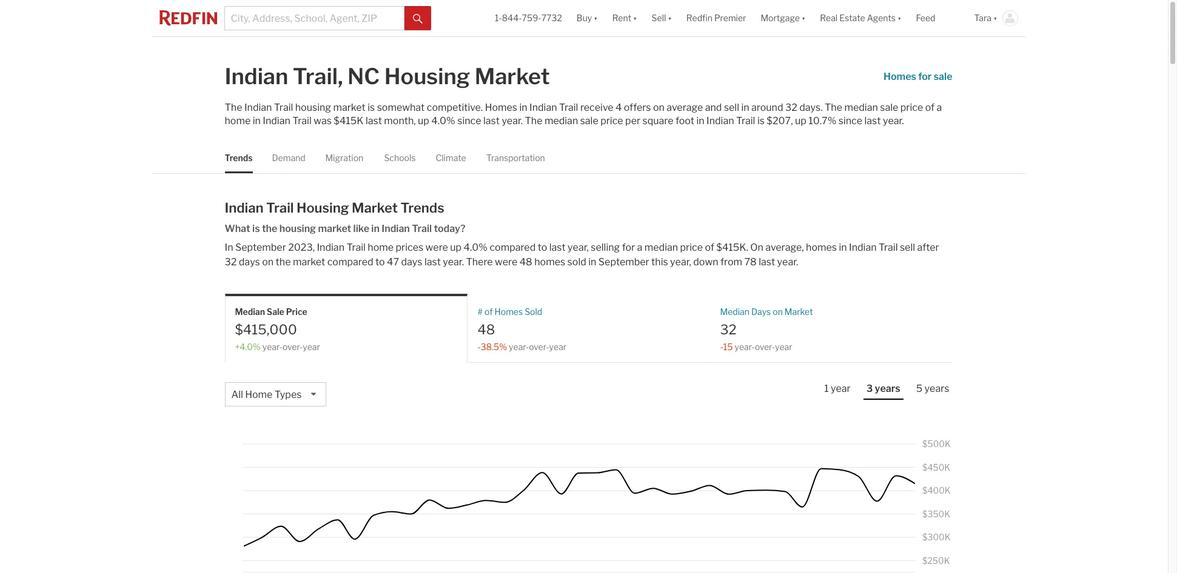 Task type: describe. For each thing, give the bounding box(es) containing it.
redfin
[[686, 13, 713, 23]]

sold
[[567, 257, 586, 268]]

City, Address, School, Agent, ZIP search field
[[224, 6, 405, 30]]

1 horizontal spatial trends
[[401, 200, 444, 216]]

48 inside # of homes sold 48 -38.5% year-over-year
[[478, 322, 495, 338]]

$207,
[[767, 115, 793, 127]]

estate
[[839, 13, 865, 23]]

$415,000
[[235, 322, 297, 338]]

0 vertical spatial median
[[844, 102, 878, 113]]

price
[[286, 307, 307, 317]]

▾ inside dropdown button
[[898, 13, 902, 23]]

year. up transportation
[[502, 115, 523, 127]]

1 horizontal spatial homes
[[806, 242, 837, 254]]

all home types
[[231, 389, 302, 401]]

47
[[387, 257, 399, 268]]

32 inside 'the indian trail housing market is somewhat competitive. homes in indian trail receive 4 offers on average and sell in around 32 days. the median sale price of a home in indian trail was $415k last month, up 4.0% since last year. the median sale price per square foot in indian trail is $207, up 10.7% since last year.'
[[785, 102, 797, 113]]

1 vertical spatial were
[[495, 257, 518, 268]]

median for $415,000
[[235, 307, 265, 317]]

days.
[[799, 102, 823, 113]]

years for 3 years
[[875, 383, 900, 395]]

of inside # of homes sold 48 -38.5% year-over-year
[[485, 307, 493, 317]]

trail down trail,
[[274, 102, 293, 113]]

trail up 2023, on the top left of the page
[[266, 200, 294, 216]]

redfin premier
[[686, 13, 746, 23]]

2 vertical spatial is
[[252, 223, 260, 235]]

2 vertical spatial sale
[[580, 115, 598, 127]]

1 vertical spatial homes
[[534, 257, 565, 268]]

1 days from the left
[[239, 257, 260, 268]]

nc
[[348, 63, 380, 90]]

selling
[[591, 242, 620, 254]]

mortgage
[[761, 13, 800, 23]]

down
[[693, 257, 718, 268]]

1-
[[495, 13, 502, 23]]

1 year button
[[821, 383, 854, 399]]

0 vertical spatial year,
[[568, 242, 589, 254]]

average
[[667, 102, 703, 113]]

10.7%
[[809, 115, 837, 127]]

0 vertical spatial sale
[[934, 71, 952, 82]]

over- for 48
[[529, 342, 549, 352]]

all
[[231, 389, 243, 401]]

0 vertical spatial the
[[262, 223, 277, 235]]

5 years button
[[913, 383, 952, 399]]

trail down 'around'
[[736, 115, 755, 127]]

# of homes sold 48 -38.5% year-over-year
[[478, 307, 567, 352]]

year inside the median days on market 32 -15 year-over-year
[[775, 342, 792, 352]]

sell ▾
[[652, 13, 672, 23]]

homes inside homes for sale link
[[884, 71, 916, 82]]

year inside 1 year button
[[831, 383, 851, 395]]

month,
[[384, 115, 416, 127]]

0 vertical spatial market
[[475, 63, 550, 90]]

migration
[[325, 153, 363, 163]]

2 horizontal spatial the
[[825, 102, 842, 113]]

sale
[[267, 307, 284, 317]]

sell ▾ button
[[644, 0, 679, 36]]

market for indian trail housing market trends
[[352, 200, 398, 216]]

on inside in september 2023, indian trail home prices were up 4.0% compared to last year, selling for a median price of $415k. on average, homes in indian trail sell after 32 days on the market compared to 47 days last year. there were 48 homes sold in september this year, down from 78 last year.
[[262, 257, 274, 268]]

and
[[705, 102, 722, 113]]

years for 5 years
[[925, 383, 949, 395]]

transportation
[[486, 153, 545, 163]]

transportation link
[[486, 143, 545, 174]]

redfin premier button
[[679, 0, 754, 36]]

year inside # of homes sold 48 -38.5% year-over-year
[[549, 342, 567, 352]]

3
[[866, 383, 873, 395]]

days
[[751, 307, 771, 317]]

last down today? at the left top of the page
[[424, 257, 441, 268]]

year. left there
[[443, 257, 464, 268]]

38.5%
[[481, 342, 507, 352]]

median days on market 32 -15 year-over-year
[[720, 307, 813, 352]]

1-844-759-7732 link
[[495, 13, 562, 23]]

from
[[720, 257, 742, 268]]

trail up "prices"
[[412, 223, 432, 235]]

sold
[[525, 307, 542, 317]]

$415k.
[[716, 242, 748, 254]]

demand link
[[272, 143, 305, 174]]

homes for sale link
[[884, 58, 952, 96]]

1 horizontal spatial sale
[[880, 102, 898, 113]]

there
[[466, 257, 493, 268]]

average,
[[766, 242, 804, 254]]

0 vertical spatial housing
[[384, 63, 470, 90]]

housing for the
[[279, 223, 316, 235]]

1 horizontal spatial september
[[598, 257, 649, 268]]

tara ▾
[[974, 13, 997, 23]]

premier
[[714, 13, 746, 23]]

▾ for mortgage ▾
[[802, 13, 806, 23]]

buy ▾ button
[[569, 0, 605, 36]]

what
[[225, 223, 250, 235]]

year inside median sale price $415,000 +4.0% year-over-year
[[303, 342, 320, 352]]

2 horizontal spatial price
[[900, 102, 923, 113]]

3 years button
[[863, 383, 903, 400]]

in september 2023, indian trail home prices were up 4.0% compared to last year, selling for a median price of $415k. on average, homes in indian trail sell after 32 days on the market compared to 47 days last year. there were 48 homes sold in september this year, down from 78 last year.
[[225, 242, 939, 268]]

types
[[275, 389, 302, 401]]

the inside in september 2023, indian trail home prices were up 4.0% compared to last year, selling for a median price of $415k. on average, homes in indian trail sell after 32 days on the market compared to 47 days last year. there were 48 homes sold in september this year, down from 78 last year.
[[276, 257, 291, 268]]

7732
[[541, 13, 562, 23]]

competitive.
[[427, 102, 483, 113]]

1 vertical spatial housing
[[297, 200, 349, 216]]

for inside in september 2023, indian trail home prices were up 4.0% compared to last year, selling for a median price of $415k. on average, homes in indian trail sell after 32 days on the market compared to 47 days last year. there were 48 homes sold in september this year, down from 78 last year.
[[622, 242, 635, 254]]

3 years
[[866, 383, 900, 395]]

4.0% inside 'the indian trail housing market is somewhat competitive. homes in indian trail receive 4 offers on average and sell in around 32 days. the median sale price of a home in indian trail was $415k last month, up 4.0% since last year. the median sale price per square foot in indian trail is $207, up 10.7% since last year.'
[[431, 115, 455, 127]]

indian trail, nc housing market
[[225, 63, 550, 90]]

sell
[[652, 13, 666, 23]]

+4.0%
[[235, 342, 261, 352]]

trail,
[[293, 63, 343, 90]]

#
[[478, 307, 483, 317]]

rent ▾
[[612, 13, 637, 23]]

1 vertical spatial is
[[757, 115, 765, 127]]

this
[[651, 257, 668, 268]]

today?
[[434, 223, 465, 235]]

32 inside the median days on market 32 -15 year-over-year
[[720, 322, 737, 338]]

migration link
[[325, 143, 363, 174]]

15
[[723, 342, 733, 352]]

sell ▾ button
[[652, 0, 672, 36]]

5
[[916, 383, 923, 395]]

climate link
[[436, 143, 466, 174]]

market for like
[[318, 223, 351, 235]]

1 horizontal spatial for
[[918, 71, 932, 82]]

5 years
[[916, 383, 949, 395]]

homes for sale
[[884, 71, 952, 82]]

market inside in september 2023, indian trail home prices were up 4.0% compared to last year, selling for a median price of $415k. on average, homes in indian trail sell after 32 days on the market compared to 47 days last year. there were 48 homes sold in september this year, down from 78 last year.
[[293, 257, 325, 268]]

2 days from the left
[[401, 257, 422, 268]]

median for 32
[[720, 307, 750, 317]]

over- inside median sale price $415,000 +4.0% year-over-year
[[283, 342, 303, 352]]

mortgage ▾ button
[[761, 0, 806, 36]]

trail left was
[[292, 115, 312, 127]]

the indian trail housing market is somewhat competitive. homes in indian trail receive 4 offers on average and sell in around 32 days. the median sale price of a home in indian trail was $415k last month, up 4.0% since last year. the median sale price per square foot in indian trail is $207, up 10.7% since last year.
[[225, 102, 942, 127]]

1 since from the left
[[457, 115, 481, 127]]

0 vertical spatial to
[[538, 242, 547, 254]]

over- for 32
[[755, 342, 775, 352]]

32 inside in september 2023, indian trail home prices were up 4.0% compared to last year, selling for a median price of $415k. on average, homes in indian trail sell after 32 days on the market compared to 47 days last year. there were 48 homes sold in september this year, down from 78 last year.
[[225, 257, 237, 268]]

buy ▾ button
[[577, 0, 598, 36]]

market for is
[[333, 102, 366, 113]]

of inside 'the indian trail housing market is somewhat competitive. homes in indian trail receive 4 offers on average and sell in around 32 days. the median sale price of a home in indian trail was $415k last month, up 4.0% since last year. the median sale price per square foot in indian trail is $207, up 10.7% since last year.'
[[925, 102, 935, 113]]



Task type: vqa. For each thing, say whether or not it's contained in the screenshot.
Has
no



Task type: locate. For each thing, give the bounding box(es) containing it.
of
[[925, 102, 935, 113], [705, 242, 714, 254], [485, 307, 493, 317]]

1 vertical spatial price
[[601, 115, 623, 127]]

the
[[225, 102, 242, 113], [825, 102, 842, 113], [525, 115, 542, 127]]

days down what
[[239, 257, 260, 268]]

agents
[[867, 13, 896, 23]]

housing up what is the housing market like in indian trail today?
[[297, 200, 349, 216]]

1 years from the left
[[875, 383, 900, 395]]

- for 48
[[478, 342, 481, 352]]

over-
[[283, 342, 303, 352], [529, 342, 549, 352], [755, 342, 775, 352]]

for down feed
[[918, 71, 932, 82]]

over- inside # of homes sold 48 -38.5% year-over-year
[[529, 342, 549, 352]]

1 year
[[824, 383, 851, 395]]

home inside 'the indian trail housing market is somewhat competitive. homes in indian trail receive 4 offers on average and sell in around 32 days. the median sale price of a home in indian trail was $415k last month, up 4.0% since last year. the median sale price per square foot in indian trail is $207, up 10.7% since last year.'
[[225, 115, 251, 127]]

▾ right mortgage
[[802, 13, 806, 23]]

homes right average,
[[806, 242, 837, 254]]

over- inside the median days on market 32 -15 year-over-year
[[755, 342, 775, 352]]

1 horizontal spatial the
[[525, 115, 542, 127]]

1 vertical spatial market
[[352, 200, 398, 216]]

foot
[[676, 115, 694, 127]]

2 horizontal spatial market
[[785, 307, 813, 317]]

1 vertical spatial a
[[637, 242, 642, 254]]

price inside in september 2023, indian trail home prices were up 4.0% compared to last year, selling for a median price of $415k. on average, homes in indian trail sell after 32 days on the market compared to 47 days last year. there were 48 homes sold in september this year, down from 78 last year.
[[680, 242, 703, 254]]

since right 10.7% in the top right of the page
[[839, 115, 862, 127]]

759-
[[522, 13, 541, 23]]

last left selling at the top of the page
[[549, 242, 566, 254]]

last right 10.7% in the top right of the page
[[865, 115, 881, 127]]

32 down in
[[225, 257, 237, 268]]

0 horizontal spatial is
[[252, 223, 260, 235]]

last up transportation
[[483, 115, 500, 127]]

median sale price $415,000 +4.0% year-over-year
[[235, 307, 320, 352]]

housing up was
[[295, 102, 331, 113]]

5 ▾ from the left
[[898, 13, 902, 23]]

in
[[519, 102, 527, 113], [741, 102, 749, 113], [253, 115, 261, 127], [696, 115, 704, 127], [371, 223, 380, 235], [839, 242, 847, 254], [588, 257, 596, 268]]

▾ for tara ▾
[[993, 13, 997, 23]]

median inside in september 2023, indian trail home prices were up 4.0% compared to last year, selling for a median price of $415k. on average, homes in indian trail sell after 32 days on the market compared to 47 days last year. there were 48 homes sold in september this year, down from 78 last year.
[[645, 242, 678, 254]]

year. down homes for sale link
[[883, 115, 904, 127]]

last right $415k
[[366, 115, 382, 127]]

844-
[[502, 13, 522, 23]]

on up square on the right of the page
[[653, 102, 665, 113]]

price
[[900, 102, 923, 113], [601, 115, 623, 127], [680, 242, 703, 254]]

2 over- from the left
[[529, 342, 549, 352]]

market down 844- at the top of page
[[475, 63, 550, 90]]

trends left demand
[[225, 153, 253, 163]]

on up sale
[[262, 257, 274, 268]]

1 horizontal spatial years
[[925, 383, 949, 395]]

1 horizontal spatial were
[[495, 257, 518, 268]]

1 over- from the left
[[283, 342, 303, 352]]

2 vertical spatial median
[[645, 242, 678, 254]]

year- inside the median days on market 32 -15 year-over-year
[[735, 342, 755, 352]]

32 up $207,
[[785, 102, 797, 113]]

receive
[[580, 102, 613, 113]]

submit search image
[[413, 14, 423, 23]]

1 vertical spatial homes
[[485, 102, 517, 113]]

4.0% down competitive.
[[431, 115, 455, 127]]

trail down like
[[347, 242, 366, 254]]

homes inside # of homes sold 48 -38.5% year-over-year
[[495, 307, 523, 317]]

1 vertical spatial 48
[[478, 322, 495, 338]]

1 horizontal spatial median
[[720, 307, 750, 317]]

sale down homes for sale link
[[880, 102, 898, 113]]

1 horizontal spatial compared
[[490, 242, 536, 254]]

2 vertical spatial price
[[680, 242, 703, 254]]

1 horizontal spatial 48
[[520, 257, 532, 268]]

0 horizontal spatial a
[[637, 242, 642, 254]]

housing for trail
[[295, 102, 331, 113]]

is right what
[[252, 223, 260, 235]]

trends up today? at the left top of the page
[[401, 200, 444, 216]]

1 vertical spatial home
[[368, 242, 394, 254]]

is left 'somewhat'
[[368, 102, 375, 113]]

the up transportation
[[525, 115, 542, 127]]

2 year- from the left
[[509, 342, 529, 352]]

over- down days
[[755, 342, 775, 352]]

a down homes for sale link
[[937, 102, 942, 113]]

sale down feed button
[[934, 71, 952, 82]]

compared down what is the housing market like in indian trail today?
[[327, 257, 373, 268]]

median left days
[[720, 307, 750, 317]]

the
[[262, 223, 277, 235], [276, 257, 291, 268]]

48 right there
[[520, 257, 532, 268]]

trail left the receive
[[559, 102, 578, 113]]

price down 4
[[601, 115, 623, 127]]

is
[[368, 102, 375, 113], [757, 115, 765, 127], [252, 223, 260, 235]]

rent ▾ button
[[612, 0, 637, 36]]

of inside in september 2023, indian trail home prices were up 4.0% compared to last year, selling for a median price of $415k. on average, homes in indian trail sell after 32 days on the market compared to 47 days last year. there were 48 homes sold in september this year, down from 78 last year.
[[705, 242, 714, 254]]

year- down $415,000
[[262, 342, 283, 352]]

▾ right sell
[[668, 13, 672, 23]]

4.0% up there
[[464, 242, 488, 254]]

2023,
[[288, 242, 315, 254]]

1 horizontal spatial 32
[[720, 322, 737, 338]]

1
[[824, 383, 829, 395]]

home inside in september 2023, indian trail home prices were up 4.0% compared to last year, selling for a median price of $415k. on average, homes in indian trail sell after 32 days on the market compared to 47 days last year. there were 48 homes sold in september this year, down from 78 last year.
[[368, 242, 394, 254]]

1 horizontal spatial days
[[401, 257, 422, 268]]

1 horizontal spatial is
[[368, 102, 375, 113]]

up
[[418, 115, 429, 127], [795, 115, 807, 127], [450, 242, 462, 254]]

real estate agents ▾ button
[[813, 0, 909, 36]]

home up trends link
[[225, 115, 251, 127]]

2 vertical spatial of
[[485, 307, 493, 317]]

of up down
[[705, 242, 714, 254]]

up inside in september 2023, indian trail home prices were up 4.0% compared to last year, selling for a median price of $415k. on average, homes in indian trail sell after 32 days on the market compared to 47 days last year. there were 48 homes sold in september this year, down from 78 last year.
[[450, 242, 462, 254]]

year-
[[262, 342, 283, 352], [509, 342, 529, 352], [735, 342, 755, 352]]

- inside # of homes sold 48 -38.5% year-over-year
[[478, 342, 481, 352]]

year, up 'sold'
[[568, 242, 589, 254]]

3 year- from the left
[[735, 342, 755, 352]]

1 vertical spatial sale
[[880, 102, 898, 113]]

2 vertical spatial homes
[[495, 307, 523, 317]]

0 horizontal spatial compared
[[327, 257, 373, 268]]

0 vertical spatial 48
[[520, 257, 532, 268]]

days down "prices"
[[401, 257, 422, 268]]

sell left after
[[900, 242, 915, 254]]

1 horizontal spatial year-
[[509, 342, 529, 352]]

▾ right tara
[[993, 13, 997, 23]]

0 horizontal spatial -
[[478, 342, 481, 352]]

tara
[[974, 13, 992, 23]]

1 - from the left
[[478, 342, 481, 352]]

1 vertical spatial year,
[[670, 257, 691, 268]]

market down 2023, on the top left of the page
[[293, 257, 325, 268]]

housing
[[295, 102, 331, 113], [279, 223, 316, 235]]

schools
[[384, 153, 416, 163]]

3 ▾ from the left
[[668, 13, 672, 23]]

like
[[353, 223, 369, 235]]

a
[[937, 102, 942, 113], [637, 242, 642, 254]]

0 horizontal spatial median
[[545, 115, 578, 127]]

1 vertical spatial of
[[705, 242, 714, 254]]

year- inside # of homes sold 48 -38.5% year-over-year
[[509, 342, 529, 352]]

sale
[[934, 71, 952, 82], [880, 102, 898, 113], [580, 115, 598, 127]]

▾
[[594, 13, 598, 23], [633, 13, 637, 23], [668, 13, 672, 23], [802, 13, 806, 23], [898, 13, 902, 23], [993, 13, 997, 23]]

median up the this
[[645, 242, 678, 254]]

1 horizontal spatial home
[[368, 242, 394, 254]]

compared
[[490, 242, 536, 254], [327, 257, 373, 268]]

for right selling at the top of the page
[[622, 242, 635, 254]]

were
[[425, 242, 448, 254], [495, 257, 518, 268]]

0 horizontal spatial market
[[352, 200, 398, 216]]

0 horizontal spatial year-
[[262, 342, 283, 352]]

1 horizontal spatial since
[[839, 115, 862, 127]]

1 vertical spatial 4.0%
[[464, 242, 488, 254]]

2 horizontal spatial over-
[[755, 342, 775, 352]]

1 vertical spatial compared
[[327, 257, 373, 268]]

0 horizontal spatial home
[[225, 115, 251, 127]]

market up $415k
[[333, 102, 366, 113]]

feed button
[[909, 0, 967, 36]]

2 horizontal spatial sale
[[934, 71, 952, 82]]

years right 3
[[875, 383, 900, 395]]

0 horizontal spatial homes
[[534, 257, 565, 268]]

0 vertical spatial for
[[918, 71, 932, 82]]

on
[[653, 102, 665, 113], [262, 257, 274, 268], [773, 307, 783, 317]]

0 horizontal spatial 48
[[478, 322, 495, 338]]

0 vertical spatial home
[[225, 115, 251, 127]]

1 vertical spatial 32
[[225, 257, 237, 268]]

sale down the receive
[[580, 115, 598, 127]]

a inside 'the indian trail housing market is somewhat competitive. homes in indian trail receive 4 offers on average and sell in around 32 days. the median sale price of a home in indian trail was $415k last month, up 4.0% since last year. the median sale price per square foot in indian trail is $207, up 10.7% since last year.'
[[937, 102, 942, 113]]

since down competitive.
[[457, 115, 481, 127]]

market inside the median days on market 32 -15 year-over-year
[[785, 307, 813, 317]]

- inside the median days on market 32 -15 year-over-year
[[720, 342, 723, 352]]

0 horizontal spatial up
[[418, 115, 429, 127]]

0 vertical spatial trends
[[225, 153, 253, 163]]

4
[[616, 102, 622, 113]]

0 horizontal spatial days
[[239, 257, 260, 268]]

market down indian trail housing market trends
[[318, 223, 351, 235]]

sell inside in september 2023, indian trail home prices were up 4.0% compared to last year, selling for a median price of $415k. on average, homes in indian trail sell after 32 days on the market compared to 47 days last year. there were 48 homes sold in september this year, down from 78 last year.
[[900, 242, 915, 254]]

1 horizontal spatial up
[[450, 242, 462, 254]]

48 down #
[[478, 322, 495, 338]]

year,
[[568, 242, 589, 254], [670, 257, 691, 268]]

0 vertical spatial a
[[937, 102, 942, 113]]

0 horizontal spatial were
[[425, 242, 448, 254]]

were down today? at the left top of the page
[[425, 242, 448, 254]]

price up down
[[680, 242, 703, 254]]

32 up 15
[[720, 322, 737, 338]]

of down homes for sale link
[[925, 102, 935, 113]]

0 horizontal spatial price
[[601, 115, 623, 127]]

▾ for buy ▾
[[594, 13, 598, 23]]

year- right 38.5%
[[509, 342, 529, 352]]

1 vertical spatial the
[[276, 257, 291, 268]]

years right '5'
[[925, 383, 949, 395]]

housing inside 'the indian trail housing market is somewhat competitive. homes in indian trail receive 4 offers on average and sell in around 32 days. the median sale price of a home in indian trail was $415k last month, up 4.0% since last year. the median sale price per square foot in indian trail is $207, up 10.7% since last year.'
[[295, 102, 331, 113]]

0 vertical spatial 4.0%
[[431, 115, 455, 127]]

prices
[[396, 242, 423, 254]]

home up 47
[[368, 242, 394, 254]]

year. down average,
[[777, 257, 798, 268]]

1 vertical spatial housing
[[279, 223, 316, 235]]

2 years from the left
[[925, 383, 949, 395]]

0 vertical spatial of
[[925, 102, 935, 113]]

over- down $415,000
[[283, 342, 303, 352]]

0 horizontal spatial september
[[235, 242, 286, 254]]

1 vertical spatial market
[[318, 223, 351, 235]]

indian trail housing market trends
[[225, 200, 444, 216]]

0 horizontal spatial to
[[375, 257, 385, 268]]

the up trends link
[[225, 102, 242, 113]]

0 vertical spatial compared
[[490, 242, 536, 254]]

1 horizontal spatial -
[[720, 342, 723, 352]]

0 horizontal spatial years
[[875, 383, 900, 395]]

- for 32
[[720, 342, 723, 352]]

around
[[751, 102, 783, 113]]

1 horizontal spatial price
[[680, 242, 703, 254]]

was
[[314, 115, 332, 127]]

1 vertical spatial september
[[598, 257, 649, 268]]

median
[[844, 102, 878, 113], [545, 115, 578, 127], [645, 242, 678, 254]]

0 vertical spatial homes
[[806, 242, 837, 254]]

0 horizontal spatial on
[[262, 257, 274, 268]]

price down homes for sale link
[[900, 102, 923, 113]]

1 horizontal spatial 4.0%
[[464, 242, 488, 254]]

market inside 'the indian trail housing market is somewhat competitive. homes in indian trail receive 4 offers on average and sell in around 32 days. the median sale price of a home in indian trail was $415k last month, up 4.0% since last year. the median sale price per square foot in indian trail is $207, up 10.7% since last year.'
[[333, 102, 366, 113]]

0 vertical spatial 32
[[785, 102, 797, 113]]

trends link
[[225, 143, 253, 174]]

on
[[750, 242, 763, 254]]

$415k
[[334, 115, 364, 127]]

housing up 'somewhat'
[[384, 63, 470, 90]]

year- for 48
[[509, 342, 529, 352]]

0 horizontal spatial median
[[235, 307, 265, 317]]

▾ for rent ▾
[[633, 13, 637, 23]]

median inside median sale price $415,000 +4.0% year-over-year
[[235, 307, 265, 317]]

1 ▾ from the left
[[594, 13, 598, 23]]

median inside the median days on market 32 -15 year-over-year
[[720, 307, 750, 317]]

0 horizontal spatial trends
[[225, 153, 253, 163]]

2 horizontal spatial of
[[925, 102, 935, 113]]

housing
[[384, 63, 470, 90], [297, 200, 349, 216]]

4 ▾ from the left
[[802, 13, 806, 23]]

2 ▾ from the left
[[633, 13, 637, 23]]

▾ right buy
[[594, 13, 598, 23]]

of right #
[[485, 307, 493, 317]]

per
[[625, 115, 640, 127]]

2 median from the left
[[720, 307, 750, 317]]

2 horizontal spatial year-
[[735, 342, 755, 352]]

market
[[333, 102, 366, 113], [318, 223, 351, 235], [293, 257, 325, 268]]

market up like
[[352, 200, 398, 216]]

median right days.
[[844, 102, 878, 113]]

median
[[235, 307, 265, 317], [720, 307, 750, 317]]

up down days.
[[795, 115, 807, 127]]

48
[[520, 257, 532, 268], [478, 322, 495, 338]]

4.0% inside in september 2023, indian trail home prices were up 4.0% compared to last year, selling for a median price of $415k. on average, homes in indian trail sell after 32 days on the market compared to 47 days last year. there were 48 homes sold in september this year, down from 78 last year.
[[464, 242, 488, 254]]

1 horizontal spatial market
[[475, 63, 550, 90]]

since
[[457, 115, 481, 127], [839, 115, 862, 127]]

september down what
[[235, 242, 286, 254]]

0 horizontal spatial for
[[622, 242, 635, 254]]

market right days
[[785, 307, 813, 317]]

2 horizontal spatial 32
[[785, 102, 797, 113]]

year- inside median sale price $415,000 +4.0% year-over-year
[[262, 342, 283, 352]]

last right 78
[[759, 257, 775, 268]]

year- right 15
[[735, 342, 755, 352]]

days
[[239, 257, 260, 268], [401, 257, 422, 268]]

a right selling at the top of the page
[[637, 242, 642, 254]]

78
[[744, 257, 757, 268]]

compared up there
[[490, 242, 536, 254]]

were right there
[[495, 257, 518, 268]]

▾ for sell ▾
[[668, 13, 672, 23]]

3 over- from the left
[[755, 342, 775, 352]]

september down selling at the top of the page
[[598, 257, 649, 268]]

2 - from the left
[[720, 342, 723, 352]]

in
[[225, 242, 233, 254]]

0 horizontal spatial sale
[[580, 115, 598, 127]]

trail left after
[[879, 242, 898, 254]]

2 horizontal spatial up
[[795, 115, 807, 127]]

is down 'around'
[[757, 115, 765, 127]]

rent
[[612, 13, 631, 23]]

market for median days on market 32 -15 year-over-year
[[785, 307, 813, 317]]

the right what
[[262, 223, 277, 235]]

the down 2023, on the top left of the page
[[276, 257, 291, 268]]

year- for 32
[[735, 342, 755, 352]]

1 horizontal spatial of
[[705, 242, 714, 254]]

housing up 2023, on the top left of the page
[[279, 223, 316, 235]]

offers
[[624, 102, 651, 113]]

1 horizontal spatial on
[[653, 102, 665, 113]]

2 vertical spatial market
[[293, 257, 325, 268]]

▾ right "rent"
[[633, 13, 637, 23]]

up right month,
[[418, 115, 429, 127]]

1-844-759-7732
[[495, 13, 562, 23]]

0 horizontal spatial 32
[[225, 257, 237, 268]]

real estate agents ▾ link
[[820, 0, 902, 36]]

demand
[[272, 153, 305, 163]]

up down today? at the left top of the page
[[450, 242, 462, 254]]

on inside the median days on market 32 -15 year-over-year
[[773, 307, 783, 317]]

for
[[918, 71, 932, 82], [622, 242, 635, 254]]

0 horizontal spatial of
[[485, 307, 493, 317]]

48 inside in september 2023, indian trail home prices were up 4.0% compared to last year, selling for a median price of $415k. on average, homes in indian trail sell after 32 days on the market compared to 47 days last year. there were 48 homes sold in september this year, down from 78 last year.
[[520, 257, 532, 268]]

homes inside 'the indian trail housing market is somewhat competitive. homes in indian trail receive 4 offers on average and sell in around 32 days. the median sale price of a home in indian trail was $415k last month, up 4.0% since last year. the median sale price per square foot in indian trail is $207, up 10.7% since last year.'
[[485, 102, 517, 113]]

0 vertical spatial were
[[425, 242, 448, 254]]

0 horizontal spatial the
[[225, 102, 242, 113]]

buy ▾
[[577, 13, 598, 23]]

sell right and
[[724, 102, 739, 113]]

on right days
[[773, 307, 783, 317]]

over- down sold
[[529, 342, 549, 352]]

real estate agents ▾
[[820, 13, 902, 23]]

2 vertical spatial on
[[773, 307, 783, 317]]

on inside 'the indian trail housing market is somewhat competitive. homes in indian trail receive 4 offers on average and sell in around 32 days. the median sale price of a home in indian trail was $415k last month, up 4.0% since last year. the median sale price per square foot in indian trail is $207, up 10.7% since last year.'
[[653, 102, 665, 113]]

the up 10.7% in the top right of the page
[[825, 102, 842, 113]]

1 year- from the left
[[262, 342, 283, 352]]

1 median from the left
[[235, 307, 265, 317]]

rent ▾ button
[[605, 0, 644, 36]]

to
[[538, 242, 547, 254], [375, 257, 385, 268]]

homes left 'sold'
[[534, 257, 565, 268]]

0 horizontal spatial 4.0%
[[431, 115, 455, 127]]

home
[[245, 389, 273, 401]]

2 since from the left
[[839, 115, 862, 127]]

median up $415,000
[[235, 307, 265, 317]]

somewhat
[[377, 102, 425, 113]]

sell inside 'the indian trail housing market is somewhat competitive. homes in indian trail receive 4 offers on average and sell in around 32 days. the median sale price of a home in indian trail was $415k last month, up 4.0% since last year. the median sale price per square foot in indian trail is $207, up 10.7% since last year.'
[[724, 102, 739, 113]]

0 vertical spatial homes
[[884, 71, 916, 82]]

6 ▾ from the left
[[993, 13, 997, 23]]

a inside in september 2023, indian trail home prices were up 4.0% compared to last year, selling for a median price of $415k. on average, homes in indian trail sell after 32 days on the market compared to 47 days last year. there were 48 homes sold in september this year, down from 78 last year.
[[637, 242, 642, 254]]

▾ right agents
[[898, 13, 902, 23]]

0 horizontal spatial year,
[[568, 242, 589, 254]]

year, right the this
[[670, 257, 691, 268]]

0 horizontal spatial since
[[457, 115, 481, 127]]

mortgage ▾ button
[[754, 0, 813, 36]]

1 horizontal spatial sell
[[900, 242, 915, 254]]



